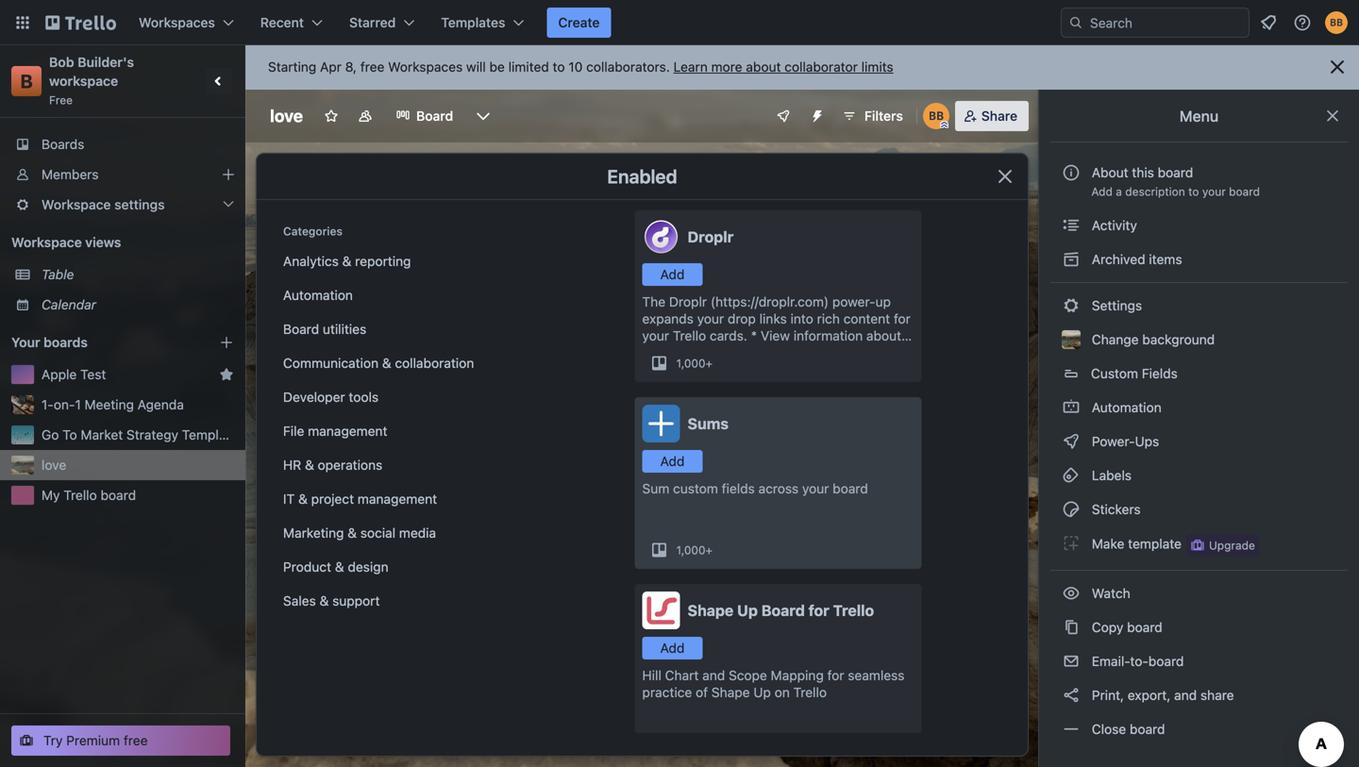 Task type: describe. For each thing, give the bounding box(es) containing it.
template
[[1128, 536, 1182, 552]]

media
[[399, 525, 436, 541]]

try
[[43, 733, 63, 748]]

boards
[[42, 136, 84, 152]]

0 vertical spatial for
[[809, 602, 829, 620]]

shape inside hill chart and scope mapping for seamless practice of shape up on trello
[[712, 685, 750, 700]]

operations
[[318, 457, 383, 473]]

custom fields button
[[1050, 359, 1348, 389]]

sm image for copy board
[[1062, 618, 1081, 637]]

0 horizontal spatial bob builder (bobbuilder40) image
[[923, 103, 949, 129]]

premium
[[66, 733, 120, 748]]

hr
[[283, 457, 301, 473]]

calendar
[[42, 297, 96, 312]]

your boards with 5 items element
[[11, 331, 191, 354]]

add for droplr
[[660, 267, 685, 282]]

sm image for labels
[[1062, 466, 1081, 485]]

reporting
[[355, 253, 411, 269]]

workspaces button
[[127, 8, 245, 38]]

apple test link
[[42, 365, 211, 384]]

utilities
[[323, 321, 366, 337]]

mapping
[[771, 668, 824, 683]]

sm image for automation
[[1062, 398, 1081, 417]]

file management link
[[272, 416, 498, 446]]

board inside my trello board link
[[101, 487, 136, 503]]

workspace visible image
[[358, 109, 373, 124]]

2 horizontal spatial trello
[[833, 602, 874, 620]]

enabled
[[607, 165, 677, 187]]

customize views image
[[474, 107, 493, 126]]

template
[[182, 427, 238, 443]]

sm image for print, export, and share
[[1062, 686, 1081, 705]]

add button for droplr
[[642, 263, 703, 286]]

add inside the about this board add a description to your board
[[1091, 185, 1113, 198]]

0 vertical spatial shape
[[688, 602, 734, 620]]

star or unstar board image
[[324, 109, 339, 124]]

automation image
[[802, 101, 829, 127]]

0 horizontal spatial love
[[42, 457, 66, 473]]

of
[[696, 685, 708, 700]]

file
[[283, 423, 304, 439]]

try premium free
[[43, 733, 148, 748]]

board utilities link
[[272, 314, 498, 345]]

custom
[[673, 481, 718, 496]]

it & project management link
[[272, 484, 498, 514]]

primary element
[[0, 0, 1359, 45]]

email-to-board link
[[1050, 647, 1348, 677]]

templates button
[[430, 8, 536, 38]]

social
[[360, 525, 396, 541]]

power-ups
[[1088, 434, 1163, 449]]

analytics
[[283, 253, 339, 269]]

developer tools
[[283, 389, 379, 405]]

workspace
[[49, 73, 118, 89]]

on-
[[54, 397, 75, 412]]

search image
[[1068, 15, 1084, 30]]

power ups image
[[776, 109, 791, 124]]

change
[[1092, 332, 1139, 347]]

stickers link
[[1050, 495, 1348, 525]]

sm image for email-to-board
[[1062, 652, 1081, 671]]

b
[[20, 70, 33, 92]]

across
[[758, 481, 799, 496]]

1-on-1 meeting agenda
[[42, 397, 184, 412]]

sm image for activity
[[1062, 216, 1081, 235]]

sales & support
[[283, 593, 380, 609]]

1 vertical spatial management
[[358, 491, 437, 507]]

add for sums
[[660, 454, 685, 469]]

sm image for make template
[[1062, 534, 1081, 553]]

1 vertical spatial workspaces
[[388, 59, 463, 75]]

workspace navigation collapse icon image
[[206, 68, 232, 94]]

archived items
[[1088, 252, 1182, 267]]

activity
[[1088, 218, 1137, 233]]

0 vertical spatial management
[[308, 423, 387, 439]]

2 horizontal spatial board
[[761, 602, 805, 620]]

& for support
[[320, 593, 329, 609]]

Board name text field
[[260, 101, 312, 131]]

up inside hill chart and scope mapping for seamless practice of shape up on trello
[[753, 685, 771, 700]]

b link
[[11, 66, 42, 96]]

support
[[332, 593, 380, 609]]

1,000 for sums
[[676, 544, 706, 557]]

scope
[[729, 668, 767, 683]]

meeting
[[84, 397, 134, 412]]

& for collaboration
[[382, 355, 391, 371]]

share button
[[955, 101, 1029, 131]]

workspace settings button
[[0, 190, 245, 220]]

watch
[[1088, 586, 1134, 601]]

1 vertical spatial automation
[[1088, 400, 1162, 415]]

& for social
[[348, 525, 357, 541]]

0 vertical spatial up
[[737, 602, 758, 620]]

0 notifications image
[[1257, 11, 1280, 34]]

workspace for workspace views
[[11, 235, 82, 250]]

free
[[49, 93, 73, 107]]

about
[[1092, 165, 1128, 180]]

1,000 for droplr
[[676, 357, 706, 370]]

copy
[[1092, 620, 1124, 635]]

upgrade button
[[1186, 534, 1259, 557]]

trello inside hill chart and scope mapping for seamless practice of shape up on trello
[[793, 685, 827, 700]]

filters button
[[836, 101, 909, 131]]

sales & support link
[[272, 586, 498, 616]]

hill chart and scope mapping for seamless practice of shape up on trello
[[642, 668, 905, 700]]

shape up board for trello
[[688, 602, 874, 620]]

1,000 + for droplr
[[676, 357, 713, 370]]

change background
[[1088, 332, 1215, 347]]

about this board add a description to your board
[[1091, 165, 1260, 198]]

close board
[[1088, 722, 1165, 737]]

file management
[[283, 423, 387, 439]]

my
[[42, 487, 60, 503]]

limits
[[861, 59, 894, 75]]

+ for droplr
[[706, 357, 713, 370]]

go to market strategy template link
[[42, 426, 238, 445]]

+ for sums
[[706, 544, 713, 557]]

bob builder's workspace link
[[49, 54, 137, 89]]

0 horizontal spatial automation link
[[272, 280, 498, 311]]

& for reporting
[[342, 253, 352, 269]]

power-ups link
[[1050, 427, 1348, 457]]

print, export, and share link
[[1050, 681, 1348, 711]]

description
[[1125, 185, 1185, 198]]

close
[[1092, 722, 1126, 737]]

share
[[981, 108, 1017, 124]]

learn more about collaborator limits link
[[674, 59, 894, 75]]

background
[[1142, 332, 1215, 347]]

try premium free button
[[11, 726, 230, 756]]

1,000 + for sums
[[676, 544, 713, 557]]



Task type: locate. For each thing, give the bounding box(es) containing it.
apple test
[[42, 367, 106, 382]]

sm image inside watch link
[[1062, 584, 1081, 603]]

1 vertical spatial for
[[827, 668, 844, 683]]

seamless
[[848, 668, 905, 683]]

workspaces up board link
[[388, 59, 463, 75]]

your
[[1202, 185, 1226, 198], [802, 481, 829, 496]]

a
[[1116, 185, 1122, 198]]

1 1,000 from the top
[[676, 357, 706, 370]]

limited
[[508, 59, 549, 75]]

1 vertical spatial and
[[1174, 688, 1197, 703]]

board
[[1158, 165, 1193, 180], [1229, 185, 1260, 198], [833, 481, 868, 496], [101, 487, 136, 503], [1127, 620, 1163, 635], [1149, 654, 1184, 669], [1130, 722, 1165, 737]]

bob builder (bobbuilder40) image right filters
[[923, 103, 949, 129]]

board down export,
[[1130, 722, 1165, 737]]

& down board utilities link
[[382, 355, 391, 371]]

love
[[270, 106, 303, 126], [42, 457, 66, 473]]

sm image inside labels link
[[1062, 466, 1081, 485]]

sm image inside settings link
[[1062, 296, 1081, 315]]

board up mapping
[[761, 602, 805, 620]]

board inside board link
[[416, 108, 453, 124]]

hr & operations
[[283, 457, 383, 473]]

0 vertical spatial workspaces
[[139, 15, 215, 30]]

make template
[[1088, 536, 1182, 552]]

collaboration
[[395, 355, 474, 371]]

2 + from the top
[[706, 544, 713, 557]]

4 sm image from the top
[[1062, 534, 1081, 553]]

fields
[[1142, 366, 1178, 381]]

to up activity link
[[1188, 185, 1199, 198]]

board inside email-to-board link
[[1149, 654, 1184, 669]]

go to market strategy template
[[42, 427, 238, 443]]

learn
[[674, 59, 708, 75]]

trello up the seamless
[[833, 602, 874, 620]]

about
[[746, 59, 781, 75]]

automation up "power-ups"
[[1088, 400, 1162, 415]]

0 vertical spatial trello
[[64, 487, 97, 503]]

sm image left make
[[1062, 534, 1081, 553]]

1 sm image from the top
[[1062, 216, 1081, 235]]

workspace for workspace settings
[[42, 197, 111, 212]]

0 vertical spatial your
[[1202, 185, 1226, 198]]

1 vertical spatial +
[[706, 544, 713, 557]]

1 vertical spatial shape
[[712, 685, 750, 700]]

up left on
[[753, 685, 771, 700]]

my trello board link
[[42, 486, 234, 505]]

sm image inside print, export, and share link
[[1062, 686, 1081, 705]]

labels link
[[1050, 461, 1348, 491]]

sm image
[[1062, 216, 1081, 235], [1062, 250, 1081, 269], [1062, 296, 1081, 315], [1062, 398, 1081, 417], [1062, 584, 1081, 603], [1062, 618, 1081, 637], [1062, 686, 1081, 705]]

2 vertical spatial trello
[[793, 685, 827, 700]]

hill
[[642, 668, 661, 683]]

board right across
[[833, 481, 868, 496]]

1,000 + down custom
[[676, 544, 713, 557]]

your right across
[[802, 481, 829, 496]]

trello
[[64, 487, 97, 503], [833, 602, 874, 620], [793, 685, 827, 700]]

0 vertical spatial board
[[416, 108, 453, 124]]

board
[[416, 108, 453, 124], [283, 321, 319, 337], [761, 602, 805, 620]]

1 horizontal spatial love
[[270, 106, 303, 126]]

upgrade
[[1209, 539, 1255, 552]]

board utilities
[[283, 321, 366, 337]]

board up activity link
[[1229, 185, 1260, 198]]

builder's
[[78, 54, 134, 70]]

project
[[311, 491, 354, 507]]

sm image left email-
[[1062, 652, 1081, 671]]

workspace up table
[[11, 235, 82, 250]]

board for board utilities
[[283, 321, 319, 337]]

management down hr & operations link at the bottom left of the page
[[358, 491, 437, 507]]

sm image left the stickers
[[1062, 500, 1081, 519]]

droplr
[[688, 228, 734, 246]]

0 vertical spatial workspace
[[42, 197, 111, 212]]

1 1,000 + from the top
[[676, 357, 713, 370]]

settings
[[1088, 298, 1142, 313]]

add board image
[[219, 335, 234, 350]]

custom
[[1091, 366, 1138, 381]]

1 vertical spatial workspace
[[11, 235, 82, 250]]

4 sm image from the top
[[1062, 398, 1081, 417]]

sm image inside copy board 'link'
[[1062, 618, 1081, 637]]

1 vertical spatial trello
[[833, 602, 874, 620]]

free right premium on the left
[[124, 733, 148, 748]]

board inside board utilities link
[[283, 321, 319, 337]]

6 sm image from the top
[[1062, 720, 1081, 739]]

& right analytics
[[342, 253, 352, 269]]

1 vertical spatial free
[[124, 733, 148, 748]]

board for board
[[416, 108, 453, 124]]

sm image for power-ups
[[1062, 432, 1081, 451]]

0 horizontal spatial your
[[802, 481, 829, 496]]

close board link
[[1050, 714, 1348, 745]]

workspace views
[[11, 235, 121, 250]]

workspaces up the workspace navigation collapse icon
[[139, 15, 215, 30]]

8,
[[345, 59, 357, 75]]

0 vertical spatial +
[[706, 357, 713, 370]]

design
[[348, 559, 389, 575]]

+ up sums
[[706, 357, 713, 370]]

shape down scope on the right of page
[[712, 685, 750, 700]]

for inside hill chart and scope mapping for seamless practice of shape up on trello
[[827, 668, 844, 683]]

& right hr
[[305, 457, 314, 473]]

analytics & reporting link
[[272, 246, 498, 277]]

more
[[711, 59, 742, 75]]

sm image inside "archived items" link
[[1062, 250, 1081, 269]]

recent
[[260, 15, 304, 30]]

& left design
[[335, 559, 344, 575]]

archived
[[1092, 252, 1145, 267]]

open information menu image
[[1293, 13, 1312, 32]]

1 + from the top
[[706, 357, 713, 370]]

1 vertical spatial your
[[802, 481, 829, 496]]

communication
[[283, 355, 379, 371]]

1 vertical spatial 1,000
[[676, 544, 706, 557]]

1,000 up sums
[[676, 357, 706, 370]]

sm image left labels
[[1062, 466, 1081, 485]]

shape up chart
[[688, 602, 734, 620]]

1 vertical spatial bob builder (bobbuilder40) image
[[923, 103, 949, 129]]

free inside button
[[124, 733, 148, 748]]

add button down droplr
[[642, 263, 703, 286]]

2 vertical spatial board
[[761, 602, 805, 620]]

add button for sums
[[642, 450, 703, 473]]

archived items link
[[1050, 244, 1348, 275]]

sum custom fields across your board
[[642, 481, 868, 496]]

sm image for archived items
[[1062, 250, 1081, 269]]

sm image for settings
[[1062, 296, 1081, 315]]

1 sm image from the top
[[1062, 432, 1081, 451]]

+ down custom
[[706, 544, 713, 557]]

your boards
[[11, 335, 88, 350]]

power-
[[1092, 434, 1135, 449]]

0 vertical spatial automation
[[283, 287, 353, 303]]

1 vertical spatial add button
[[642, 450, 703, 473]]

and inside hill chart and scope mapping for seamless practice of shape up on trello
[[702, 668, 725, 683]]

automation link up power-ups "link" in the bottom right of the page
[[1050, 393, 1348, 423]]

1,000 + up sums
[[676, 357, 713, 370]]

7 sm image from the top
[[1062, 686, 1081, 705]]

this member is an admin of this board. image
[[940, 121, 948, 129]]

1 horizontal spatial trello
[[793, 685, 827, 700]]

categories
[[283, 225, 343, 238]]

1 horizontal spatial automation link
[[1050, 393, 1348, 423]]

copy board
[[1088, 620, 1163, 635]]

0 horizontal spatial trello
[[64, 487, 97, 503]]

back to home image
[[45, 8, 116, 38]]

up
[[737, 602, 758, 620], [753, 685, 771, 700]]

communication & collaboration link
[[272, 348, 498, 378]]

5 sm image from the top
[[1062, 652, 1081, 671]]

1-
[[42, 397, 54, 412]]

2 sm image from the top
[[1062, 250, 1081, 269]]

sm image for close board
[[1062, 720, 1081, 739]]

board inside close board link
[[1130, 722, 1165, 737]]

1 horizontal spatial automation
[[1088, 400, 1162, 415]]

1,000 down custom
[[676, 544, 706, 557]]

& right 'sales' at the bottom left
[[320, 593, 329, 609]]

3 sm image from the top
[[1062, 296, 1081, 315]]

starred icon image
[[219, 367, 234, 382]]

trello right my
[[64, 487, 97, 503]]

for right mapping
[[827, 668, 844, 683]]

& for operations
[[305, 457, 314, 473]]

add button up chart
[[642, 637, 703, 660]]

3 add button from the top
[[642, 637, 703, 660]]

activity link
[[1050, 210, 1348, 241]]

to
[[553, 59, 565, 75], [1188, 185, 1199, 198]]

0 vertical spatial automation link
[[272, 280, 498, 311]]

to left 10
[[553, 59, 565, 75]]

6 sm image from the top
[[1062, 618, 1081, 637]]

developer
[[283, 389, 345, 405]]

love left star or unstar board image
[[270, 106, 303, 126]]

& left social
[[348, 525, 357, 541]]

bob
[[49, 54, 74, 70]]

bob builder (bobbuilder40) image right open information menu icon
[[1325, 11, 1348, 34]]

Search field
[[1084, 8, 1249, 37]]

board up to-
[[1127, 620, 1163, 635]]

and left share
[[1174, 688, 1197, 703]]

free
[[360, 59, 384, 75], [124, 733, 148, 748]]

5 sm image from the top
[[1062, 584, 1081, 603]]

your up activity link
[[1202, 185, 1226, 198]]

watch link
[[1050, 579, 1348, 609]]

up up scope on the right of page
[[737, 602, 758, 620]]

test
[[80, 367, 106, 382]]

for up mapping
[[809, 602, 829, 620]]

recent button
[[249, 8, 334, 38]]

0 horizontal spatial free
[[124, 733, 148, 748]]

1 horizontal spatial workspaces
[[388, 59, 463, 75]]

2 sm image from the top
[[1062, 466, 1081, 485]]

workspace inside popup button
[[42, 197, 111, 212]]

management up the operations
[[308, 423, 387, 439]]

sm image inside email-to-board link
[[1062, 652, 1081, 671]]

0 vertical spatial free
[[360, 59, 384, 75]]

1 horizontal spatial to
[[1188, 185, 1199, 198]]

to inside the about this board add a description to your board
[[1188, 185, 1199, 198]]

0 horizontal spatial workspaces
[[139, 15, 215, 30]]

product
[[283, 559, 331, 575]]

0 horizontal spatial board
[[283, 321, 319, 337]]

bob builder (bobbuilder40) image
[[1325, 11, 1348, 34], [923, 103, 949, 129]]

0 vertical spatial bob builder (bobbuilder40) image
[[1325, 11, 1348, 34]]

sm image left power-
[[1062, 432, 1081, 451]]

will
[[466, 59, 486, 75]]

love inside text field
[[270, 106, 303, 126]]

and up of
[[702, 668, 725, 683]]

starred button
[[338, 8, 426, 38]]

starting
[[268, 59, 316, 75]]

0 vertical spatial 1,000 +
[[676, 357, 713, 370]]

1 vertical spatial automation link
[[1050, 393, 1348, 423]]

2 1,000 + from the top
[[676, 544, 713, 557]]

2 vertical spatial add button
[[642, 637, 703, 660]]

1-on-1 meeting agenda link
[[42, 395, 234, 414]]

board link
[[384, 101, 465, 131]]

and for chart
[[702, 668, 725, 683]]

0 horizontal spatial to
[[553, 59, 565, 75]]

share
[[1200, 688, 1234, 703]]

sm image
[[1062, 432, 1081, 451], [1062, 466, 1081, 485], [1062, 500, 1081, 519], [1062, 534, 1081, 553], [1062, 652, 1081, 671], [1062, 720, 1081, 739]]

export,
[[1128, 688, 1171, 703]]

& for design
[[335, 559, 344, 575]]

1 vertical spatial love
[[42, 457, 66, 473]]

trello down mapping
[[793, 685, 827, 700]]

1 horizontal spatial and
[[1174, 688, 1197, 703]]

strategy
[[126, 427, 178, 443]]

it & project management
[[283, 491, 437, 507]]

marketing & social media link
[[272, 518, 498, 548]]

copy board link
[[1050, 613, 1348, 643]]

sm image inside automation link
[[1062, 398, 1081, 417]]

2 1,000 from the top
[[676, 544, 706, 557]]

10
[[569, 59, 583, 75]]

workspaces inside workspaces dropdown button
[[139, 15, 215, 30]]

sm image left close
[[1062, 720, 1081, 739]]

automation up board utilities
[[283, 287, 353, 303]]

create button
[[547, 8, 611, 38]]

2 add button from the top
[[642, 450, 703, 473]]

0 vertical spatial to
[[553, 59, 565, 75]]

free right the 8,
[[360, 59, 384, 75]]

1 horizontal spatial board
[[416, 108, 453, 124]]

1 vertical spatial to
[[1188, 185, 1199, 198]]

board left utilities
[[283, 321, 319, 337]]

sm image for stickers
[[1062, 500, 1081, 519]]

0 horizontal spatial and
[[702, 668, 725, 683]]

add for shape up board for trello
[[660, 640, 685, 656]]

1 vertical spatial board
[[283, 321, 319, 337]]

add button up sum
[[642, 450, 703, 473]]

sm image inside power-ups "link"
[[1062, 432, 1081, 451]]

filters
[[865, 108, 903, 124]]

product & design
[[283, 559, 389, 575]]

board down love link
[[101, 487, 136, 503]]

0 vertical spatial and
[[702, 668, 725, 683]]

email-
[[1092, 654, 1130, 669]]

0 vertical spatial add button
[[642, 263, 703, 286]]

product & design link
[[272, 552, 498, 582]]

0 horizontal spatial automation
[[283, 287, 353, 303]]

0 vertical spatial love
[[270, 106, 303, 126]]

board left customize views 'icon'
[[416, 108, 453, 124]]

1 horizontal spatial bob builder (bobbuilder40) image
[[1325, 11, 1348, 34]]

add button
[[642, 263, 703, 286], [642, 450, 703, 473], [642, 637, 703, 660]]

1 horizontal spatial your
[[1202, 185, 1226, 198]]

sm image inside close board link
[[1062, 720, 1081, 739]]

1 add button from the top
[[642, 263, 703, 286]]

table
[[42, 267, 74, 282]]

create
[[558, 15, 600, 30]]

automation link down analytics & reporting link
[[272, 280, 498, 311]]

love up my
[[42, 457, 66, 473]]

& for project
[[298, 491, 308, 507]]

1 vertical spatial 1,000 +
[[676, 544, 713, 557]]

your inside the about this board add a description to your board
[[1202, 185, 1226, 198]]

automation
[[283, 287, 353, 303], [1088, 400, 1162, 415]]

settings link
[[1050, 291, 1348, 321]]

board up print, export, and share
[[1149, 654, 1184, 669]]

sm image inside "stickers" 'link'
[[1062, 500, 1081, 519]]

board inside copy board 'link'
[[1127, 620, 1163, 635]]

sm image inside activity link
[[1062, 216, 1081, 235]]

add button for shape up board for trello
[[642, 637, 703, 660]]

workspace down members on the top left
[[42, 197, 111, 212]]

be
[[489, 59, 505, 75]]

it
[[283, 491, 295, 507]]

1 vertical spatial up
[[753, 685, 771, 700]]

sm image for watch
[[1062, 584, 1081, 603]]

change background link
[[1050, 325, 1348, 355]]

go
[[42, 427, 59, 443]]

board up the description
[[1158, 165, 1193, 180]]

1 horizontal spatial free
[[360, 59, 384, 75]]

and for export,
[[1174, 688, 1197, 703]]

& right it
[[298, 491, 308, 507]]

0 vertical spatial 1,000
[[676, 357, 706, 370]]

3 sm image from the top
[[1062, 500, 1081, 519]]



Task type: vqa. For each thing, say whether or not it's contained in the screenshot.
"&" for Analytics
no



